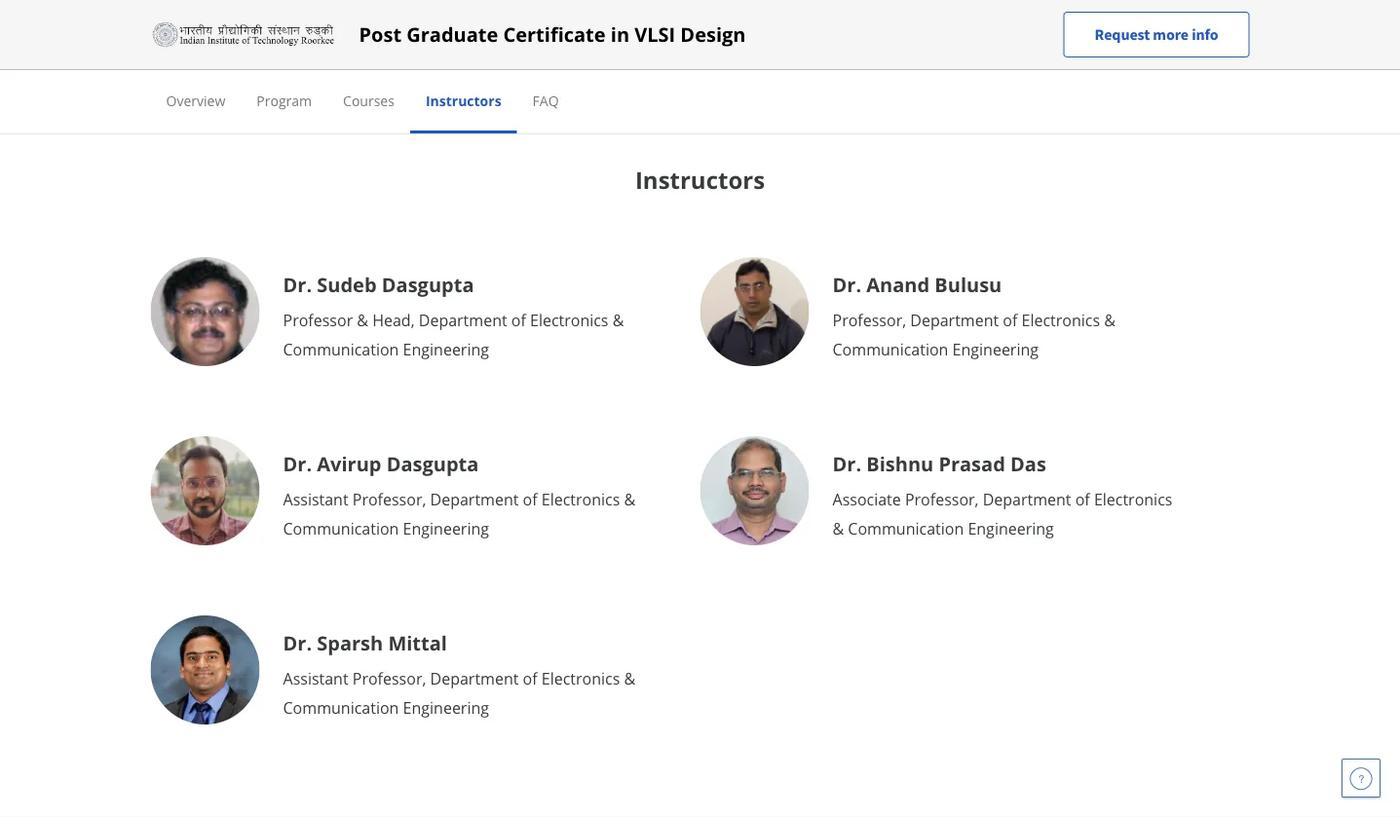 Task type: locate. For each thing, give the bounding box(es) containing it.
dasgupta up head,
[[382, 271, 474, 298]]

assistant down sparsh
[[283, 669, 348, 689]]

request more info
[[1095, 25, 1219, 44]]

professor, down dr. sparsh mittal
[[353, 669, 426, 689]]

of
[[511, 310, 526, 331], [1003, 310, 1018, 331], [523, 489, 538, 510], [1076, 489, 1090, 510], [523, 669, 538, 689]]

assistant for avirup
[[283, 489, 348, 510]]

assistant for sparsh
[[283, 669, 348, 689]]

assistant professor, department of electronics & communication engineering down 'mittal'
[[283, 669, 635, 719]]

engineering down 'das'
[[968, 518, 1054, 539]]

engineering inside the associate professor, department of electronics & communication engineering
[[968, 518, 1054, 539]]

dr. up associate in the right bottom of the page
[[833, 450, 862, 477]]

dr. for dr. anand bulusu
[[833, 271, 862, 298]]

communication inside professor, department of electronics & communication engineering
[[833, 339, 949, 360]]

engineering down bulusu
[[953, 339, 1039, 360]]

dr. left anand at the top
[[833, 271, 862, 298]]

1 horizontal spatial instructors
[[635, 164, 765, 196]]

dasgupta for dr. avirup dasgupta
[[387, 450, 479, 477]]

communication down associate in the right bottom of the page
[[848, 518, 964, 539]]

professor, inside the associate professor, department of electronics & communication engineering
[[905, 489, 979, 510]]

communication inside the associate professor, department of electronics & communication engineering
[[848, 518, 964, 539]]

dasgupta
[[382, 271, 474, 298], [387, 450, 479, 477]]

professor,
[[833, 310, 906, 331], [353, 489, 426, 510], [905, 489, 979, 510], [353, 669, 426, 689]]

department inside the associate professor, department of electronics & communication engineering
[[983, 489, 1071, 510]]

communication for avirup
[[283, 518, 399, 539]]

department inside professor, department of electronics & communication engineering
[[910, 310, 999, 331]]

dr. for dr. avirup dasgupta
[[283, 450, 312, 477]]

instructors down graduate
[[426, 91, 501, 110]]

post graduate certificate in vlsi design
[[359, 21, 746, 48]]

electronics for dr. sparsh mittal
[[542, 669, 620, 689]]

communication inside professor & head, department of electronics & communication engineering
[[283, 339, 399, 360]]

communication down anand at the top
[[833, 339, 949, 360]]

2 assistant from the top
[[283, 669, 348, 689]]

0 vertical spatial dasgupta
[[382, 271, 474, 298]]

dr. sudeb dasgupta
[[283, 271, 474, 298]]

electronics
[[530, 310, 609, 331], [1022, 310, 1100, 331], [542, 489, 620, 510], [1094, 489, 1173, 510], [542, 669, 620, 689]]

1 vertical spatial dasgupta
[[387, 450, 479, 477]]

dr. left avirup
[[283, 450, 312, 477]]

1 assistant professor, department of electronics & communication engineering from the top
[[283, 489, 635, 539]]

1 vertical spatial assistant
[[283, 669, 348, 689]]

instructors down certificate menu element at the top of page
[[635, 164, 765, 196]]

more
[[1153, 25, 1189, 44]]

design
[[681, 21, 746, 48]]

engineering for prasad
[[968, 518, 1054, 539]]

communication down avirup
[[283, 518, 399, 539]]

0 vertical spatial assistant professor, department of electronics & communication engineering
[[283, 489, 635, 539]]

engineering down dr. avirup dasgupta
[[403, 518, 489, 539]]

dr. for dr. sparsh mittal
[[283, 630, 312, 656]]

2 assistant professor, department of electronics & communication engineering from the top
[[283, 669, 635, 719]]

0 vertical spatial instructors
[[426, 91, 501, 110]]

engineering for mittal
[[403, 698, 489, 719]]

dasgupta right avirup
[[387, 450, 479, 477]]

department inside professor & head, department of electronics & communication engineering
[[419, 310, 507, 331]]

instructors link
[[426, 91, 501, 110]]

info
[[1192, 25, 1219, 44]]

head,
[[372, 310, 415, 331]]

dr. up the professor
[[283, 271, 312, 298]]

dr. for dr. sudeb dasgupta
[[283, 271, 312, 298]]

1 assistant from the top
[[283, 489, 348, 510]]

assistant down avirup
[[283, 489, 348, 510]]

communication
[[283, 339, 399, 360], [833, 339, 949, 360], [283, 518, 399, 539], [848, 518, 964, 539], [283, 698, 399, 719]]

engineering down 'mittal'
[[403, 698, 489, 719]]

electronics inside the associate professor, department of electronics & communication engineering
[[1094, 489, 1173, 510]]

engineering
[[403, 339, 489, 360], [953, 339, 1039, 360], [403, 518, 489, 539], [968, 518, 1054, 539], [403, 698, 489, 719]]

1 vertical spatial instructors
[[635, 164, 765, 196]]

&
[[357, 310, 368, 331], [613, 310, 624, 331], [1104, 310, 1116, 331], [624, 489, 635, 510], [833, 518, 844, 539], [624, 669, 635, 689]]

0 horizontal spatial instructors
[[426, 91, 501, 110]]

professor, down anand at the top
[[833, 310, 906, 331]]

dr. sparsh mittal image
[[151, 616, 260, 725]]

assistant
[[283, 489, 348, 510], [283, 669, 348, 689]]

assistant professor, department of electronics & communication engineering
[[283, 489, 635, 539], [283, 669, 635, 719]]

engineering for dasgupta
[[403, 518, 489, 539]]

dr.
[[283, 271, 312, 298], [833, 271, 862, 298], [283, 450, 312, 477], [833, 450, 862, 477], [283, 630, 312, 656]]

communication down the professor
[[283, 339, 399, 360]]

of inside the associate professor, department of electronics & communication engineering
[[1076, 489, 1090, 510]]

engineering down head,
[[403, 339, 489, 360]]

professor, down dr. avirup dasgupta
[[353, 489, 426, 510]]

instructors
[[426, 91, 501, 110], [635, 164, 765, 196]]

communication down sparsh
[[283, 698, 399, 719]]

assistant professor, department of electronics & communication engineering down dr. avirup dasgupta
[[283, 489, 635, 539]]

of for dasgupta
[[523, 489, 538, 510]]

0 vertical spatial assistant
[[283, 489, 348, 510]]

dr. left sparsh
[[283, 630, 312, 656]]

associate professor, department of electronics & communication engineering
[[833, 489, 1173, 539]]

dr. sparsh mittal
[[283, 630, 447, 656]]

request more info button
[[1064, 12, 1250, 57]]

professor
[[283, 310, 353, 331]]

professor, for dr. bishnu prasad das
[[905, 489, 979, 510]]

department
[[419, 310, 507, 331], [910, 310, 999, 331], [430, 489, 519, 510], [983, 489, 1071, 510], [430, 669, 519, 689]]

associate
[[833, 489, 901, 510]]

of for prasad
[[1076, 489, 1090, 510]]

overview link
[[166, 91, 225, 110]]

1 vertical spatial assistant professor, department of electronics & communication engineering
[[283, 669, 635, 719]]

professor, down "dr. bishnu prasad das"
[[905, 489, 979, 510]]

dr. sudeb dasgupta image
[[151, 257, 260, 366]]

dr. bishnu prasad das
[[833, 450, 1046, 477]]



Task type: vqa. For each thing, say whether or not it's contained in the screenshot.
Electronics inside Professor & Head, Department of Electronics & Communication Engineering
yes



Task type: describe. For each thing, give the bounding box(es) containing it.
communication for sparsh
[[283, 698, 399, 719]]

request
[[1095, 25, 1150, 44]]

professor, inside professor, department of electronics & communication engineering
[[833, 310, 906, 331]]

department for mittal
[[430, 669, 519, 689]]

electronics inside professor, department of electronics & communication engineering
[[1022, 310, 1100, 331]]

dasgupta for dr. sudeb dasgupta
[[382, 271, 474, 298]]

in
[[611, 21, 630, 48]]

professor, for dr. sparsh mittal
[[353, 669, 426, 689]]

avirup
[[317, 450, 381, 477]]

professor & head, department of electronics & communication engineering
[[283, 310, 624, 360]]

bishnu
[[867, 450, 934, 477]]

dr. for dr. bishnu prasad das
[[833, 450, 862, 477]]

post
[[359, 21, 402, 48]]

faq link
[[533, 91, 559, 110]]

overview
[[166, 91, 225, 110]]

dr. avirup dasgupta
[[283, 450, 479, 477]]

bulusu
[[935, 271, 1002, 298]]

communication for bishnu
[[848, 518, 964, 539]]

of for mittal
[[523, 669, 538, 689]]

sparsh
[[317, 630, 383, 656]]

department for prasad
[[983, 489, 1071, 510]]

sudeb
[[317, 271, 377, 298]]

indian institute of technology, roorkee image
[[151, 19, 336, 50]]

dr. anand bulusu
[[833, 271, 1002, 298]]

instructors inside certificate menu element
[[426, 91, 501, 110]]

anand
[[867, 271, 930, 298]]

assistant professor, department of electronics & communication engineering for mittal
[[283, 669, 635, 719]]

engineering inside professor & head, department of electronics & communication engineering
[[403, 339, 489, 360]]

& inside professor, department of electronics & communication engineering
[[1104, 310, 1116, 331]]

of inside professor, department of electronics & communication engineering
[[1003, 310, 1018, 331]]

department for dasgupta
[[430, 489, 519, 510]]

of inside professor & head, department of electronics & communication engineering
[[511, 310, 526, 331]]

dr. bishnu prasad das image
[[700, 437, 809, 546]]

electronics for dr. bishnu prasad das
[[1094, 489, 1173, 510]]

& inside the associate professor, department of electronics & communication engineering
[[833, 518, 844, 539]]

program
[[257, 91, 312, 110]]

vlsi
[[635, 21, 676, 48]]

program link
[[257, 91, 312, 110]]

courses link
[[343, 91, 395, 110]]

certificate
[[503, 21, 606, 48]]

mittal
[[388, 630, 447, 656]]

professor, for dr. avirup dasgupta
[[353, 489, 426, 510]]

dr. avirup dasgupta image
[[151, 437, 260, 546]]

electronics inside professor & head, department of electronics & communication engineering
[[530, 310, 609, 331]]

faq
[[533, 91, 559, 110]]

prasad
[[939, 450, 1005, 477]]

courses
[[343, 91, 395, 110]]

assistant professor, department of electronics & communication engineering for dasgupta
[[283, 489, 635, 539]]

graduate
[[407, 21, 498, 48]]

professor, department of electronics & communication engineering
[[833, 310, 1116, 360]]

certificate menu element
[[151, 70, 1250, 134]]

dr. anand bulusu image
[[700, 257, 809, 366]]

das
[[1011, 450, 1046, 477]]

electronics for dr. avirup dasgupta
[[542, 489, 620, 510]]

engineering inside professor, department of electronics & communication engineering
[[953, 339, 1039, 360]]

help center image
[[1350, 767, 1373, 790]]



